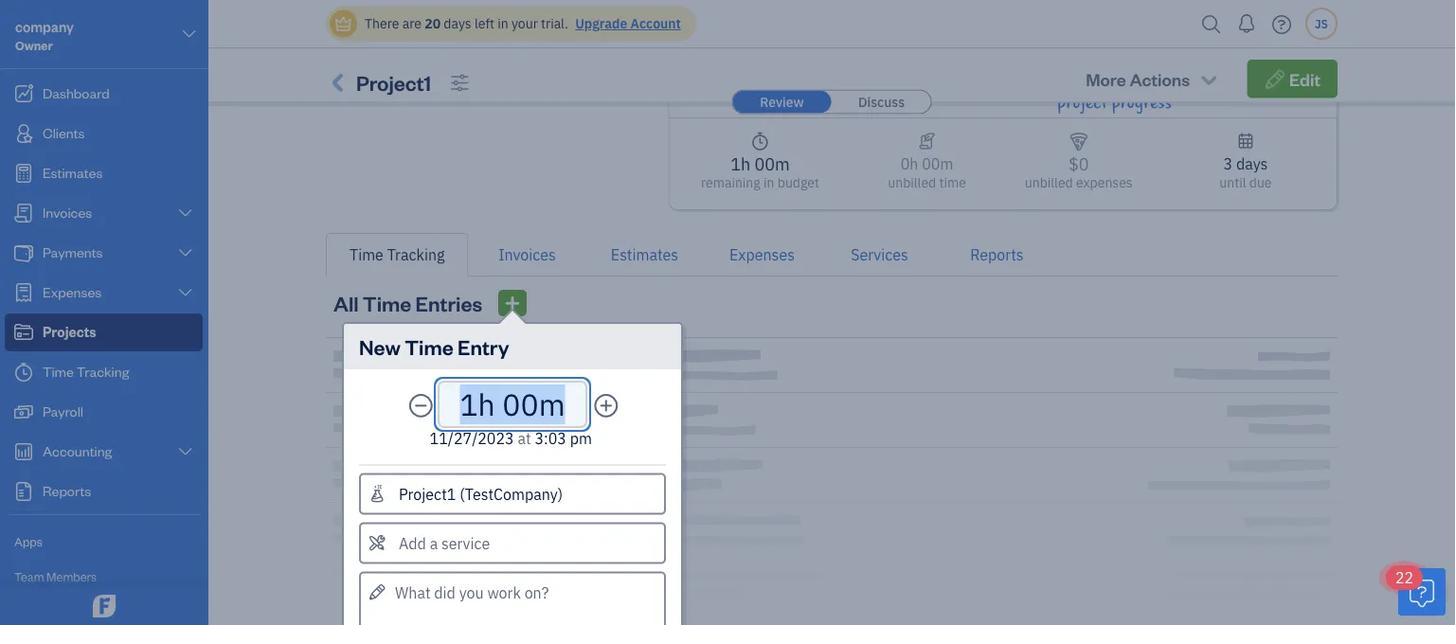 Task type: locate. For each thing, give the bounding box(es) containing it.
chevron large down image for expense image
[[177, 285, 194, 300]]

0 vertical spatial time
[[350, 245, 384, 265]]

increment timer image
[[593, 390, 619, 420]]

00m for 0h 00m
[[922, 154, 954, 174]]

members
[[47, 569, 97, 585]]

flat rate $100.00
[[338, 9, 391, 42]]

22 button
[[1386, 566, 1446, 616]]

00m down invoices image on the top right of the page
[[922, 154, 954, 174]]

0 horizontal spatial unbilled
[[888, 174, 936, 191]]

estimate image
[[12, 164, 35, 183]]

pencil image
[[1264, 69, 1286, 89]]

$0
[[1069, 153, 1089, 175]]

all time entries
[[334, 289, 482, 316]]

Date in MM/DD/YYYY format text field
[[419, 428, 514, 448]]

expenses
[[1076, 174, 1133, 191]]

1 horizontal spatial 00m
[[922, 154, 954, 174]]

Start Time text field
[[535, 428, 606, 448]]

0 vertical spatial days
[[444, 15, 472, 32]]

apps
[[14, 534, 42, 550]]

unbilled down the expenses icon
[[1025, 174, 1073, 191]]

time tracking link
[[326, 233, 469, 277]]

1 vertical spatial time
[[363, 289, 411, 316]]

1 unbilled from the left
[[888, 174, 936, 191]]

unbilled
[[888, 174, 936, 191], [1025, 174, 1073, 191]]

remaining
[[701, 174, 761, 191]]

reports link
[[938, 233, 1056, 277]]

your
[[512, 15, 538, 32]]

due
[[1250, 174, 1272, 191]]

left
[[475, 15, 494, 32]]

invoice image
[[12, 204, 35, 223]]

freshbooks image
[[89, 595, 119, 618]]

time
[[350, 245, 384, 265], [363, 289, 411, 316], [405, 333, 454, 360]]

at
[[518, 428, 531, 448]]

in right left
[[498, 15, 508, 32]]

30,
[[586, 24, 606, 42]]

2 vertical spatial time
[[405, 333, 454, 360]]

in left 'budget'
[[764, 174, 775, 191]]

1 vertical spatial in
[[764, 174, 775, 191]]

1h
[[731, 153, 751, 175]]

invoices image
[[918, 130, 936, 153]]

money image
[[12, 403, 35, 422]]

1 horizontal spatial unbilled
[[1025, 174, 1073, 191]]

main element
[[0, 0, 256, 625]]

eye
[[1122, 69, 1147, 90]]

time right the all
[[363, 289, 411, 316]]

2023
[[609, 24, 641, 42]]

new
[[359, 333, 401, 360]]

2 unbilled from the left
[[1025, 174, 1073, 191]]

0 horizontal spatial 00m
[[755, 153, 790, 175]]

account
[[631, 15, 681, 32]]

team members link
[[5, 561, 203, 594]]

owner
[[15, 37, 53, 53]]

0 vertical spatial in
[[498, 15, 508, 32]]

timetracking image
[[750, 130, 770, 153]]

00m inside 1h 00m remaining in budget
[[755, 153, 790, 175]]

22
[[1396, 568, 1414, 588]]

dashboard image
[[12, 84, 35, 103]]

project1
[[356, 69, 431, 96]]

expenses link
[[704, 233, 821, 277]]

time down entries
[[405, 333, 454, 360]]

Add a service text field
[[361, 524, 664, 562]]

00m inside 0h 00m unbilled time
[[922, 154, 954, 174]]

upgrade
[[575, 15, 627, 32]]

entry
[[458, 333, 509, 360]]

00m right 1h
[[755, 153, 790, 175]]

Add a client or project text field
[[361, 475, 664, 513]]

tracking
[[387, 245, 445, 265]]

days
[[444, 15, 472, 32], [1236, 154, 1268, 174]]

in
[[498, 15, 508, 32], [764, 174, 775, 191]]

0 horizontal spatial in
[[498, 15, 508, 32]]

time left tracking
[[350, 245, 384, 265]]

invoices
[[499, 245, 556, 265]]

1 vertical spatial days
[[1236, 154, 1268, 174]]

time for new
[[405, 333, 454, 360]]

projects image
[[326, 68, 352, 98]]

estimates link
[[586, 233, 704, 277]]

$100.00
[[338, 24, 390, 42]]

chevron large down image
[[181, 23, 198, 45], [177, 206, 194, 221], [177, 245, 194, 261], [177, 285, 194, 300], [177, 444, 194, 460]]

unbilled left time
[[888, 174, 936, 191]]

00m
[[755, 153, 790, 175], [922, 154, 954, 174]]

days right 20
[[444, 15, 472, 32]]

1 horizontal spatial days
[[1236, 154, 1268, 174]]

keep
[[1058, 69, 1093, 90]]

3
[[1224, 154, 1233, 174]]

time for all
[[363, 289, 411, 316]]

Duration text field
[[442, 385, 584, 424]]

0 horizontal spatial days
[[444, 15, 472, 32]]

search image
[[1197, 10, 1227, 38]]

0h 00m unbilled time
[[888, 154, 966, 191]]

days down calendar icon on the top right
[[1236, 154, 1268, 174]]

there are 20 days left in your trial. upgrade account
[[365, 15, 681, 32]]

unbilled inside 0h 00m unbilled time
[[888, 174, 936, 191]]

chevron large down image for payment icon
[[177, 245, 194, 261]]

1 horizontal spatial in
[[764, 174, 775, 191]]

services
[[851, 245, 908, 265]]



Task type: describe. For each thing, give the bounding box(es) containing it.
invoices link
[[469, 233, 586, 277]]

rate
[[364, 9, 391, 27]]

new time entry
[[359, 333, 509, 360]]

there
[[365, 15, 399, 32]]

chart image
[[12, 442, 35, 461]]

20
[[425, 15, 441, 32]]

flat
[[338, 9, 361, 27]]

expense image
[[12, 283, 35, 302]]

company
[[15, 18, 74, 36]]

timer image
[[12, 363, 35, 382]]

project
[[1058, 92, 1108, 113]]

all
[[334, 289, 359, 316]]

days inside 3 days until due
[[1236, 154, 1268, 174]]

upgrade account link
[[572, 15, 681, 32]]

end
[[587, 9, 610, 27]]

team
[[14, 569, 44, 585]]

date
[[613, 9, 641, 27]]

client image
[[12, 124, 35, 143]]

entries
[[416, 289, 482, 316]]

resource center badge image
[[1399, 569, 1446, 616]]

go to help image
[[1267, 10, 1297, 38]]

$0 unbilled expenses
[[1025, 153, 1133, 191]]

end date nov 30, 2023
[[560, 9, 641, 42]]

chevron large down image for the invoice icon
[[177, 206, 194, 221]]

What did you work on? text field
[[359, 572, 666, 625]]

time inside time tracking link
[[350, 245, 384, 265]]

until
[[1220, 174, 1246, 191]]

company owner
[[15, 18, 74, 53]]

progress
[[1112, 92, 1172, 113]]

trial.
[[541, 15, 568, 32]]

calendar image
[[1237, 130, 1255, 153]]

edit link
[[1247, 60, 1338, 98]]

budget
[[778, 174, 819, 191]]

apps link
[[5, 526, 203, 559]]

reports
[[971, 245, 1024, 265]]

nov
[[560, 24, 583, 42]]

in inside 1h 00m remaining in budget
[[764, 174, 775, 191]]

project image
[[12, 323, 35, 342]]

unbilled inside $0 unbilled expenses
[[1025, 174, 1073, 191]]

time tracking
[[350, 245, 445, 265]]

3 days until due
[[1220, 154, 1272, 191]]

expenses image
[[1069, 130, 1089, 153]]

services link
[[821, 233, 938, 277]]

are
[[402, 15, 422, 32]]

00m for 1h 00m
[[755, 153, 790, 175]]

crown image
[[334, 14, 353, 34]]

team members
[[14, 569, 97, 585]]

on
[[1151, 69, 1169, 90]]

1h 00m remaining in budget
[[701, 153, 819, 191]]

an
[[1098, 69, 1118, 90]]

payment image
[[12, 244, 35, 262]]

edit
[[1290, 68, 1321, 90]]

keep an eye on project progress
[[1058, 69, 1172, 113]]

chevron large down image for chart 'icon' on the left
[[177, 444, 194, 460]]

0h
[[901, 154, 919, 174]]

report image
[[12, 482, 35, 501]]

decrement timer image
[[408, 390, 434, 420]]

expenses
[[730, 245, 795, 265]]

estimates
[[611, 245, 679, 265]]

time
[[939, 174, 966, 191]]



Task type: vqa. For each thing, say whether or not it's contained in the screenshot.
"3"
yes



